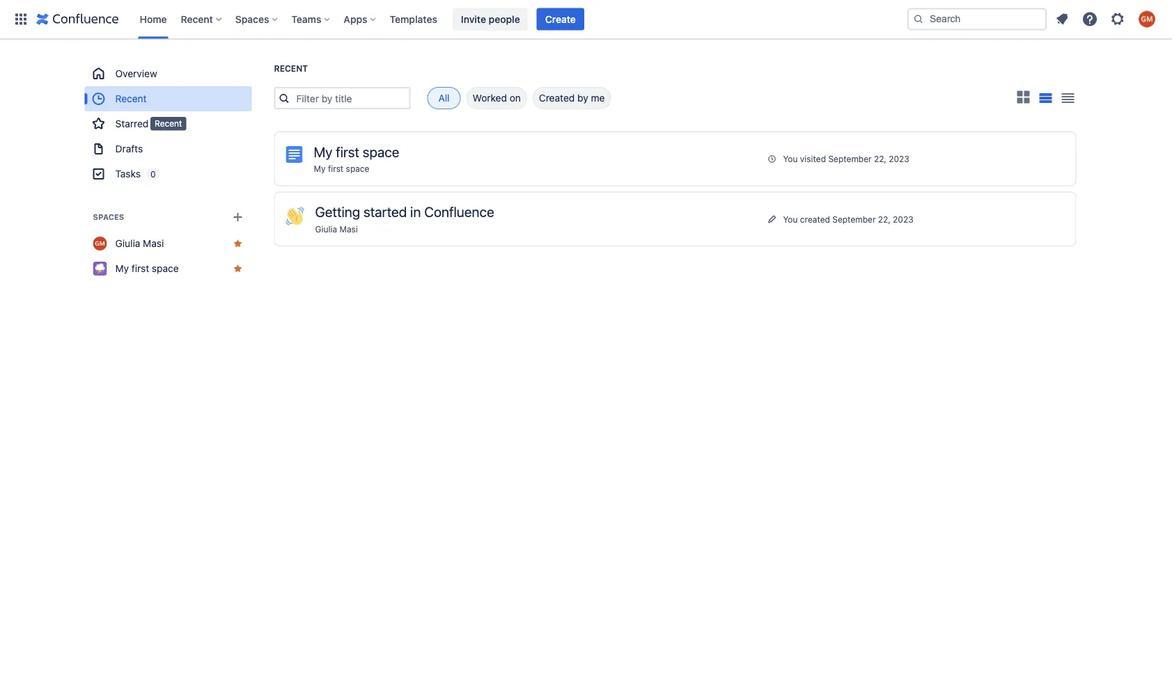 Task type: describe. For each thing, give the bounding box(es) containing it.
you for getting started in confluence
[[783, 214, 798, 224]]

2023 for my first space
[[889, 154, 909, 164]]

worked
[[473, 92, 507, 104]]

list image
[[1039, 93, 1052, 103]]

confluence
[[424, 204, 494, 220]]

drafts
[[115, 143, 143, 155]]

masi inside getting started in confluence giulia masi
[[339, 224, 358, 234]]

help icon image
[[1082, 11, 1098, 28]]

templates link
[[386, 8, 441, 30]]

tasks
[[115, 168, 141, 180]]

me
[[591, 92, 605, 104]]

september for getting started in confluence
[[833, 214, 876, 224]]

2023 for getting started in confluence
[[893, 214, 914, 224]]

1 vertical spatial my
[[314, 164, 326, 174]]

you created september 22, 2023
[[783, 214, 914, 224]]

tab list containing all
[[411, 87, 611, 109]]

people
[[489, 13, 520, 25]]

my for my first space my first space
[[314, 143, 333, 160]]

0 horizontal spatial spaces
[[93, 213, 124, 222]]

group containing overview
[[85, 61, 252, 187]]

on
[[510, 92, 521, 104]]

recent link
[[85, 86, 252, 111]]

started
[[364, 204, 407, 220]]

in
[[410, 204, 421, 220]]

cards image
[[1015, 89, 1032, 105]]

spaces inside spaces popup button
[[235, 13, 269, 25]]

first for my first space my first space
[[336, 143, 359, 160]]

your profile and preferences image
[[1139, 11, 1155, 28]]

invite people
[[461, 13, 520, 25]]

1 horizontal spatial giulia masi link
[[315, 224, 358, 234]]

22, for getting started in confluence
[[878, 214, 891, 224]]

created by me
[[539, 92, 605, 104]]

you visited september 22, 2023
[[783, 154, 909, 164]]

by
[[577, 92, 588, 104]]

my for my first space
[[115, 263, 129, 274]]

0 horizontal spatial masi
[[143, 238, 164, 249]]

spaces button
[[231, 8, 283, 30]]

recent down teams
[[274, 64, 308, 73]]

getting
[[315, 204, 360, 220]]

invite
[[461, 13, 486, 25]]

global element
[[8, 0, 908, 39]]

all
[[438, 92, 450, 104]]

create link
[[537, 8, 584, 30]]

recent button
[[177, 8, 227, 30]]



Task type: locate. For each thing, give the bounding box(es) containing it.
create a space image
[[229, 209, 246, 226]]

masi
[[339, 224, 358, 234], [143, 238, 164, 249]]

appswitcher icon image
[[13, 11, 29, 28]]

starred link
[[85, 111, 252, 137]]

1 unstar this space image from the top
[[232, 238, 243, 249]]

my first space link
[[314, 164, 369, 174], [85, 256, 252, 281]]

2023
[[889, 154, 909, 164], [893, 214, 914, 224]]

0 vertical spatial spaces
[[235, 13, 269, 25]]

teams
[[291, 13, 321, 25]]

recent right home
[[181, 13, 213, 25]]

giulia down getting
[[315, 224, 337, 234]]

settings icon image
[[1110, 11, 1126, 28]]

september
[[828, 154, 872, 164], [833, 214, 876, 224]]

Search field
[[908, 8, 1047, 30]]

drafts link
[[85, 137, 252, 162]]

templates
[[390, 13, 437, 25]]

september for my first space
[[828, 154, 872, 164]]

0 vertical spatial unstar this space image
[[232, 238, 243, 249]]

group
[[85, 61, 252, 187]]

teams button
[[287, 8, 335, 30]]

1 vertical spatial you
[[783, 214, 798, 224]]

giulia masi link down getting
[[315, 224, 358, 234]]

space up 'started'
[[363, 143, 399, 160]]

you left 'created'
[[783, 214, 798, 224]]

worked on
[[473, 92, 521, 104]]

unstar this space image
[[232, 238, 243, 249], [232, 263, 243, 274]]

first right the "page" icon at the top left of page
[[336, 143, 359, 160]]

page image
[[286, 146, 303, 163]]

you left visited
[[783, 154, 798, 164]]

created
[[539, 92, 575, 104]]

22, for my first space
[[874, 154, 887, 164]]

created
[[800, 214, 830, 224]]

0 vertical spatial 22,
[[874, 154, 887, 164]]

recent up 'starred'
[[115, 93, 147, 104]]

1 vertical spatial 2023
[[893, 214, 914, 224]]

getting started in confluence giulia masi
[[315, 204, 494, 234]]

giulia inside getting started in confluence giulia masi
[[315, 224, 337, 234]]

:wave: image
[[286, 207, 304, 225], [286, 207, 304, 225]]

1 vertical spatial giulia
[[115, 238, 140, 249]]

masi down getting
[[339, 224, 358, 234]]

0 vertical spatial my
[[314, 143, 333, 160]]

1 horizontal spatial masi
[[339, 224, 358, 234]]

2 unstar this space image from the top
[[232, 263, 243, 274]]

invite people button
[[453, 8, 528, 30]]

giulia masi
[[115, 238, 164, 249]]

first
[[336, 143, 359, 160], [328, 164, 344, 174], [132, 263, 149, 274]]

my
[[314, 143, 333, 160], [314, 164, 326, 174], [115, 263, 129, 274]]

tab list
[[411, 87, 611, 109]]

september right 'created'
[[833, 214, 876, 224]]

1 horizontal spatial my first space link
[[314, 164, 369, 174]]

1 horizontal spatial spaces
[[235, 13, 269, 25]]

0 vertical spatial giulia
[[315, 224, 337, 234]]

Filter by title field
[[292, 88, 409, 108]]

1 vertical spatial masi
[[143, 238, 164, 249]]

search image
[[913, 14, 924, 25]]

1 vertical spatial my first space link
[[85, 256, 252, 281]]

my first space
[[115, 263, 179, 274]]

created by me button
[[533, 87, 611, 109]]

first down giulia masi
[[132, 263, 149, 274]]

create
[[545, 13, 576, 25]]

0 vertical spatial space
[[363, 143, 399, 160]]

my first space my first space
[[314, 143, 399, 174]]

visited
[[800, 154, 826, 164]]

2 vertical spatial first
[[132, 263, 149, 274]]

my up getting
[[314, 164, 326, 174]]

home
[[140, 13, 167, 25]]

recent inside dropdown button
[[181, 13, 213, 25]]

my right the "page" icon at the top left of page
[[314, 143, 333, 160]]

first for my first space
[[132, 263, 149, 274]]

masi up my first space
[[143, 238, 164, 249]]

2 you from the top
[[783, 214, 798, 224]]

1 horizontal spatial giulia
[[315, 224, 337, 234]]

22,
[[874, 154, 887, 164], [878, 214, 891, 224]]

unstar this space image inside my first space link
[[232, 263, 243, 274]]

compact list image
[[1060, 90, 1076, 107]]

1 vertical spatial 22,
[[878, 214, 891, 224]]

recent
[[181, 13, 213, 25], [274, 64, 308, 73], [115, 93, 147, 104], [155, 119, 182, 129]]

banner
[[0, 0, 1172, 39]]

giulia
[[315, 224, 337, 234], [115, 238, 140, 249]]

apps button
[[339, 8, 381, 30]]

my first space link up getting
[[314, 164, 369, 174]]

giulia masi link
[[315, 224, 358, 234], [85, 231, 252, 256]]

all button
[[427, 87, 461, 109]]

1 vertical spatial unstar this space image
[[232, 263, 243, 274]]

unstar this space image for my first space
[[232, 263, 243, 274]]

spaces
[[235, 13, 269, 25], [93, 213, 124, 222]]

giulia up my first space
[[115, 238, 140, 249]]

home link
[[135, 8, 171, 30]]

0 vertical spatial my first space link
[[314, 164, 369, 174]]

1 vertical spatial spaces
[[93, 213, 124, 222]]

worked on button
[[466, 87, 527, 109]]

0 vertical spatial 2023
[[889, 154, 909, 164]]

2 vertical spatial my
[[115, 263, 129, 274]]

space for my first space
[[152, 263, 179, 274]]

22, right visited
[[874, 154, 887, 164]]

1 you from the top
[[783, 154, 798, 164]]

22, right 'created'
[[878, 214, 891, 224]]

banner containing home
[[0, 0, 1172, 39]]

0 horizontal spatial giulia masi link
[[85, 231, 252, 256]]

apps
[[344, 13, 367, 25]]

space
[[363, 143, 399, 160], [346, 164, 369, 174], [152, 263, 179, 274]]

unstar this space image for giulia masi
[[232, 238, 243, 249]]

recent down the recent link
[[155, 119, 182, 129]]

2 vertical spatial space
[[152, 263, 179, 274]]

1 vertical spatial first
[[328, 164, 344, 174]]

0 vertical spatial first
[[336, 143, 359, 160]]

overview link
[[85, 61, 252, 86]]

1 vertical spatial september
[[833, 214, 876, 224]]

0 horizontal spatial my first space link
[[85, 256, 252, 281]]

space down giulia masi
[[152, 263, 179, 274]]

0 vertical spatial september
[[828, 154, 872, 164]]

notification icon image
[[1054, 11, 1071, 28]]

1 vertical spatial space
[[346, 164, 369, 174]]

spaces right the recent dropdown button
[[235, 13, 269, 25]]

confluence image
[[36, 11, 119, 28], [36, 11, 119, 28]]

first up getting
[[328, 164, 344, 174]]

my down giulia masi
[[115, 263, 129, 274]]

0 horizontal spatial giulia
[[115, 238, 140, 249]]

0 vertical spatial masi
[[339, 224, 358, 234]]

unstar this space image inside giulia masi link
[[232, 238, 243, 249]]

you
[[783, 154, 798, 164], [783, 214, 798, 224]]

my first space link down giulia masi
[[85, 256, 252, 281]]

giulia masi link up my first space
[[85, 231, 252, 256]]

0
[[150, 169, 156, 179]]

september right visited
[[828, 154, 872, 164]]

space up getting
[[346, 164, 369, 174]]

starred
[[115, 118, 149, 130]]

spaces up giulia masi
[[93, 213, 124, 222]]

you for my first space
[[783, 154, 798, 164]]

0 vertical spatial you
[[783, 154, 798, 164]]

overview
[[115, 68, 157, 79]]

space for my first space my first space
[[363, 143, 399, 160]]



Task type: vqa. For each thing, say whether or not it's contained in the screenshot.
the middle space
yes



